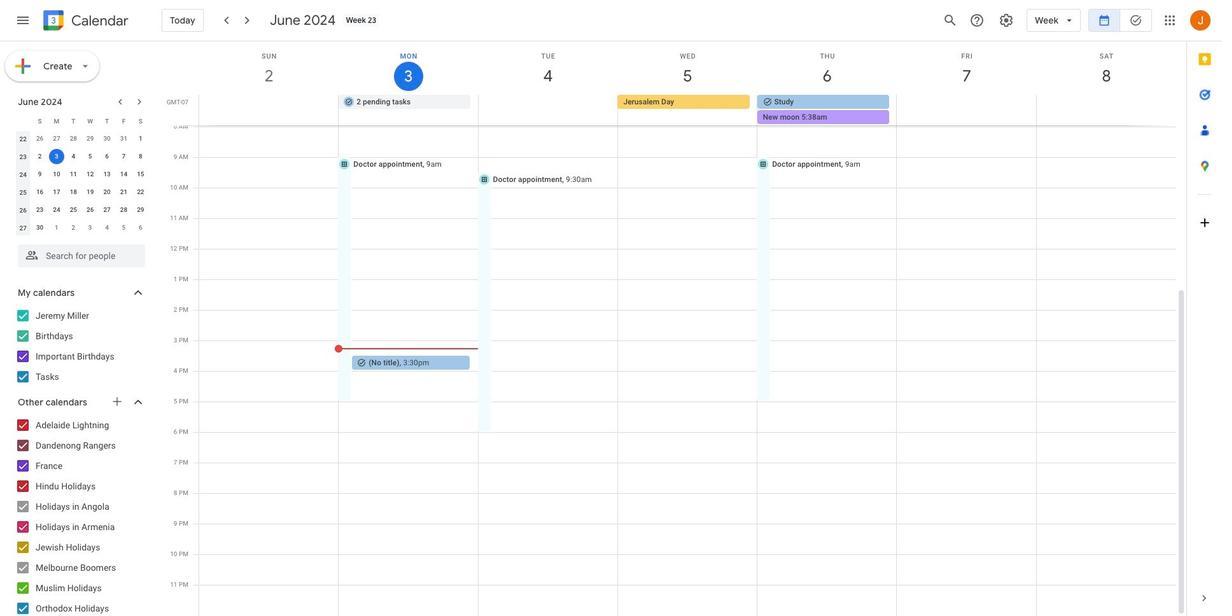 Task type: describe. For each thing, give the bounding box(es) containing it.
add other calendars image
[[111, 395, 124, 408]]

july 2 element
[[66, 220, 81, 236]]

15 element
[[133, 167, 148, 182]]

20 element
[[99, 185, 115, 200]]

cell inside row group
[[48, 148, 65, 166]]

14 element
[[116, 167, 131, 182]]

8 element
[[133, 149, 148, 164]]

23 element
[[32, 202, 47, 218]]

thursday, june 6 element
[[758, 41, 897, 95]]

10 element
[[49, 167, 64, 182]]

june 2024 grid
[[12, 112, 149, 237]]

6 element
[[99, 149, 115, 164]]

monday, june 3, today element
[[339, 41, 478, 95]]

saturday, june 8 element
[[1037, 41, 1177, 95]]

may 30 element
[[99, 131, 115, 146]]

friday, june 7 element
[[897, 41, 1037, 95]]

july 5 element
[[116, 220, 131, 236]]

may 31 element
[[116, 131, 131, 146]]

21 element
[[116, 185, 131, 200]]

july 4 element
[[99, 220, 115, 236]]

other calendars list
[[3, 415, 158, 616]]

sunday, june 2 element
[[199, 41, 339, 95]]

18 element
[[66, 185, 81, 200]]

28 element
[[116, 202, 131, 218]]

calendar element
[[41, 8, 129, 36]]

26 element
[[83, 202, 98, 218]]

1 element
[[133, 131, 148, 146]]

heading inside the calendar 'element'
[[69, 13, 129, 28]]

16 element
[[32, 185, 47, 200]]

tuesday, june 4 element
[[478, 41, 618, 95]]

12 element
[[83, 167, 98, 182]]

row group inside june 2024 grid
[[15, 130, 149, 237]]

22 element
[[133, 185, 148, 200]]

5 element
[[83, 149, 98, 164]]



Task type: locate. For each thing, give the bounding box(es) containing it.
4 element
[[66, 149, 81, 164]]

30 element
[[32, 220, 47, 236]]

july 6 element
[[133, 220, 148, 236]]

Search for people text field
[[25, 244, 138, 267]]

grid
[[163, 41, 1187, 616]]

july 1 element
[[49, 220, 64, 236]]

settings menu image
[[999, 13, 1014, 28]]

my calendars list
[[3, 306, 158, 387]]

heading
[[69, 13, 129, 28]]

may 26 element
[[32, 131, 47, 146]]

2 element
[[32, 149, 47, 164]]

19 element
[[83, 185, 98, 200]]

may 27 element
[[49, 131, 64, 146]]

24 element
[[49, 202, 64, 218]]

column header inside june 2024 grid
[[15, 112, 31, 130]]

tab list
[[1187, 41, 1222, 581]]

None search field
[[0, 239, 158, 267]]

july 3 element
[[83, 220, 98, 236]]

9 element
[[32, 167, 47, 182]]

25 element
[[66, 202, 81, 218]]

may 29 element
[[83, 131, 98, 146]]

29 element
[[133, 202, 148, 218]]

cell
[[199, 95, 339, 125], [478, 95, 618, 125], [757, 95, 897, 125], [897, 95, 1036, 125], [1036, 95, 1176, 125], [48, 148, 65, 166]]

7 element
[[116, 149, 131, 164]]

27 element
[[99, 202, 115, 218]]

main drawer image
[[15, 13, 31, 28]]

wednesday, june 5 element
[[618, 41, 758, 95]]

13 element
[[99, 167, 115, 182]]

row
[[194, 95, 1187, 125], [15, 112, 149, 130], [15, 130, 149, 148], [15, 148, 149, 166], [15, 166, 149, 183], [15, 183, 149, 201], [15, 201, 149, 219], [15, 219, 149, 237]]

17 element
[[49, 185, 64, 200]]

row group
[[15, 130, 149, 237]]

column header
[[15, 112, 31, 130]]

11 element
[[66, 167, 81, 182]]

may 28 element
[[66, 131, 81, 146]]

3, today element
[[49, 149, 64, 164]]



Task type: vqa. For each thing, say whether or not it's contained in the screenshot.
10:53pm at the right of the page
no



